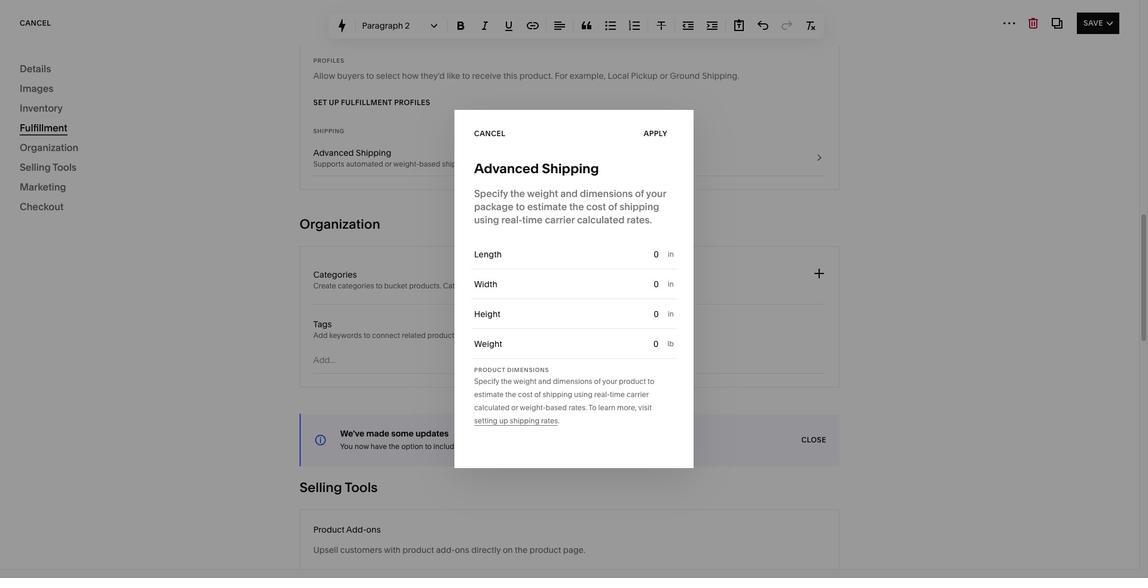 Task type: vqa. For each thing, say whether or not it's contained in the screenshot.
Save button
yes



Task type: locate. For each thing, give the bounding box(es) containing it.
product for product add-ons
[[313, 525, 345, 536]]

0 horizontal spatial based
[[419, 160, 440, 169]]

buyers
[[337, 71, 364, 81]]

fulfillment down buyers
[[341, 98, 392, 107]]

get
[[571, 557, 585, 568]]

now inside we've made some updates you now have the option to include a product add-on on your product page in the selling tools section.
[[355, 443, 369, 451]]

1 specify from the top
[[474, 188, 508, 200]]

using inside specify the weight and dimensions of your package to estimate the cost of shipping using real-time carrier calculated rates.
[[474, 214, 499, 226]]

connect
[[372, 331, 400, 340]]

0 horizontal spatial rates.
[[473, 160, 492, 169]]

now
[[355, 443, 369, 451], [543, 557, 560, 568]]

product right the a
[[466, 443, 493, 451]]

rates. inside the product dimensions specify the weight and dimensions of your product to estimate the cost of shipping using real-time carrier calculated or weight-based rates. to learn more, visit setting up shipping rates .
[[569, 404, 587, 413]]

0 vertical spatial categories
[[313, 270, 357, 280]]

shipping inside advanced shipping supports automated or weight-based shipping rates.
[[356, 148, 391, 158]]

categories up height
[[443, 282, 481, 291]]

1 horizontal spatial store.
[[563, 331, 582, 340]]

2 horizontal spatial product
[[584, 13, 614, 22]]

2 horizontal spatial tools
[[641, 443, 659, 451]]

0 vertical spatial cost
[[586, 201, 606, 213]]

rates. inside advanced shipping supports automated or weight-based shipping rates.
[[473, 160, 492, 169]]

of
[[635, 188, 644, 200], [608, 201, 617, 213], [594, 377, 601, 386], [534, 390, 541, 399], [638, 557, 646, 568]]

0 vertical spatial using
[[474, 214, 499, 226]]

tags up the "add"
[[313, 319, 332, 330]]

height
[[474, 309, 501, 320]]

tab list
[[1020, 16, 1075, 36]]

bucket
[[384, 282, 407, 291]]

profiles down how
[[394, 98, 430, 107]]

1 vertical spatial profiles
[[394, 98, 430, 107]]

advanced up supports
[[313, 148, 354, 158]]

setting inside continue store setup now that you've added products, finish setting up your store.
[[33, 166, 61, 176]]

tools
[[53, 161, 77, 173], [641, 443, 659, 451], [345, 480, 378, 496]]

1 horizontal spatial profiles
[[394, 98, 430, 107]]

products. right bucket
[[409, 282, 441, 291]]

and inside the product dimensions specify the weight and dimensions of your product to estimate the cost of shipping using real-time carrier calculated or weight-based rates. to learn more, visit setting up shipping rates .
[[538, 377, 551, 386]]

1 vertical spatial tools
[[641, 443, 659, 451]]

0 horizontal spatial tools
[[53, 161, 77, 173]]

real-
[[501, 214, 522, 226], [594, 390, 610, 399]]

0 vertical spatial tools
[[53, 161, 77, 173]]

using down package
[[474, 214, 499, 226]]

selling down you
[[300, 480, 342, 496]]

the up package
[[510, 188, 525, 200]]

product down weight at left
[[474, 367, 505, 374]]

ons up "customers"
[[366, 525, 381, 536]]

1 vertical spatial specify
[[474, 377, 499, 386]]

Enter Weight number field
[[502, 331, 668, 358]]

have
[[371, 443, 387, 451]]

0 vertical spatial products.
[[409, 282, 441, 291]]

selling tools down you
[[300, 480, 378, 496]]

or right automated
[[385, 160, 392, 169]]

indent image
[[705, 19, 718, 33]]

or
[[660, 71, 668, 81], [385, 160, 392, 169], [511, 404, 518, 413]]

2 horizontal spatial rates.
[[627, 214, 652, 226]]

product up upsell
[[313, 525, 345, 536]]

option
[[401, 443, 423, 451]]

automated
[[346, 160, 383, 169]]

in inside tags add keywords to connect related products. tags will not be shown in your store.
[[539, 331, 545, 340]]

1 horizontal spatial using
[[574, 390, 593, 399]]

weight inside specify the weight and dimensions of your package to estimate the cost of shipping using real-time carrier calculated rates.
[[527, 188, 558, 200]]

0 vertical spatial weight
[[527, 188, 558, 200]]

categories up categories
[[313, 270, 357, 280]]

categories
[[338, 282, 374, 291]]

create left left align image
[[525, 13, 550, 22]]

and down dimensions
[[538, 377, 551, 386]]

product up "your"
[[403, 545, 434, 556]]

0 horizontal spatial weight-
[[393, 160, 419, 169]]

finish
[[166, 152, 187, 163]]

will left appear
[[482, 282, 493, 291]]

advanced for advanced shipping supports automated or weight-based shipping rates.
[[313, 148, 354, 158]]

0 horizontal spatial create
[[313, 282, 336, 291]]

None field
[[313, 347, 826, 374]]

advanced inside advanced shipping supports automated or weight-based shipping rates.
[[313, 148, 354, 158]]

supports
[[313, 160, 344, 169]]

cost down dimensions
[[518, 390, 533, 399]]

add- up ends
[[436, 545, 455, 556]]

1 horizontal spatial cost
[[586, 201, 606, 213]]

to inside the product dimensions specify the weight and dimensions of your product to estimate the cost of shipping using real-time carrier calculated or weight-based rates. to learn more, visit setting up shipping rates .
[[648, 377, 654, 386]]

weight
[[527, 188, 558, 200], [514, 377, 537, 386]]

up inside button
[[329, 98, 339, 107]]

cancel for cancel button to the top
[[20, 18, 51, 27]]

to down updates
[[425, 443, 432, 451]]

product up more,
[[619, 377, 646, 386]]

1 vertical spatial cancel
[[474, 129, 506, 138]]

0 vertical spatial will
[[482, 282, 493, 291]]

1 vertical spatial organization
[[300, 216, 380, 233]]

2 horizontal spatial up
[[499, 417, 508, 426]]

1 horizontal spatial weight-
[[520, 404, 546, 413]]

to right package
[[516, 201, 525, 213]]

or right pickup
[[660, 71, 668, 81]]

to
[[366, 71, 374, 81], [462, 71, 470, 81], [516, 201, 525, 213], [376, 282, 383, 291], [364, 331, 370, 340], [648, 377, 654, 386], [425, 443, 432, 451], [562, 557, 569, 568]]

outdent image
[[681, 19, 695, 33]]

out
[[623, 557, 636, 568]]

pickup
[[631, 71, 658, 81]]

page
[[577, 443, 595, 451]]

1 vertical spatial dimensions
[[553, 377, 592, 386]]

cost
[[586, 201, 606, 213], [518, 390, 533, 399]]

cost up "enter length" number field
[[586, 201, 606, 213]]

0 vertical spatial setting
[[33, 166, 61, 176]]

create inside the categories create categories to bucket products. categories will appear in the store's navigation.
[[313, 282, 336, 291]]

2 horizontal spatial selling
[[617, 443, 640, 451]]

0 horizontal spatial real-
[[501, 214, 522, 226]]

0 horizontal spatial cancel button
[[20, 12, 51, 34]]

0 vertical spatial ons
[[366, 525, 381, 536]]

shipping up specify the weight and dimensions of your package to estimate the cost of shipping using real-time carrier calculated rates.
[[542, 161, 599, 177]]

cost inside the product dimensions specify the weight and dimensions of your product to estimate the cost of shipping using real-time carrier calculated or weight-based rates. to learn more, visit setting up shipping rates .
[[518, 390, 533, 399]]

1 vertical spatial up
[[63, 166, 73, 176]]

shipping
[[313, 128, 345, 135], [356, 148, 391, 158], [542, 161, 599, 177]]

width
[[474, 279, 497, 290]]

to up visit
[[648, 377, 654, 386]]

Search items… text field
[[39, 81, 214, 107]]

to right like
[[462, 71, 470, 81]]

shipping
[[442, 160, 472, 169], [620, 201, 659, 213], [543, 390, 572, 399], [510, 417, 539, 426]]

shipping down set
[[313, 128, 345, 135]]

1 horizontal spatial product
[[474, 367, 505, 374]]

tools up "add-"
[[345, 480, 378, 496]]

dimensions
[[580, 188, 633, 200], [553, 377, 592, 386]]

2 vertical spatial tools
[[345, 480, 378, 496]]

cost inside specify the weight and dimensions of your package to estimate the cost of shipping using real-time carrier calculated rates.
[[586, 201, 606, 213]]

cancel
[[20, 18, 51, 27], [474, 129, 506, 138]]

0 horizontal spatial now
[[355, 443, 369, 451]]

1 vertical spatial weight
[[514, 377, 537, 386]]

tags left not
[[461, 331, 477, 340]]

cancel down receive
[[474, 129, 506, 138]]

your inside tags add keywords to connect related products. tags will not be shown in your store.
[[547, 331, 561, 340]]

0 vertical spatial shipping
[[313, 128, 345, 135]]

product right physical
[[584, 13, 614, 22]]

allow
[[313, 71, 335, 81]]

fulfillment up continue
[[20, 122, 67, 134]]

0 vertical spatial and
[[560, 188, 578, 200]]

1 vertical spatial advanced
[[474, 161, 539, 177]]

the left store's at the left of the page
[[529, 282, 539, 291]]

0 horizontal spatial product
[[313, 525, 345, 536]]

add- down setting up shipping rates link
[[495, 443, 511, 451]]

0 horizontal spatial cancel
[[20, 18, 51, 27]]

1 horizontal spatial carrier
[[627, 390, 649, 399]]

1 vertical spatial rates.
[[627, 214, 652, 226]]

0 horizontal spatial calculated
[[474, 404, 510, 413]]

1 vertical spatial time
[[610, 390, 625, 399]]

shipping up automated
[[356, 148, 391, 158]]

italic image
[[478, 19, 491, 33]]

appear
[[495, 282, 519, 291]]

store. down added
[[94, 166, 116, 176]]

1 horizontal spatial real-
[[594, 390, 610, 399]]

create left categories
[[313, 282, 336, 291]]

2 horizontal spatial shipping
[[542, 161, 599, 177]]

based inside the product dimensions specify the weight and dimensions of your product to estimate the cost of shipping using real-time carrier calculated or weight-based rates. to learn more, visit setting up shipping rates .
[[546, 404, 567, 413]]

checkout
[[20, 201, 64, 213]]

0 vertical spatial based
[[419, 160, 440, 169]]

the inside the categories create categories to bucket products. categories will appear in the store's navigation.
[[529, 282, 539, 291]]

your inside continue store setup now that you've added products, finish setting up your store.
[[75, 166, 92, 176]]

ons up ends
[[455, 545, 469, 556]]

close
[[801, 436, 826, 445]]

estimate inside the product dimensions specify the weight and dimensions of your product to estimate the cost of shipping using real-time carrier calculated or weight-based rates. to learn more, visit setting up shipping rates .
[[474, 390, 504, 399]]

weight down dimensions
[[514, 377, 537, 386]]

1 vertical spatial or
[[385, 160, 392, 169]]

profiles up allow
[[313, 57, 344, 64]]

setting up we've made some updates you now have the option to include a product add-on on your product page in the selling tools section. at the bottom of the page
[[474, 417, 498, 426]]

profiles
[[313, 57, 344, 64], [394, 98, 430, 107]]

continue store setup now that you've added products, finish setting up your store.
[[33, 135, 187, 176]]

carrier up "enter length" number field
[[545, 214, 575, 226]]

tools left "section."
[[641, 443, 659, 451]]

0 vertical spatial dimensions
[[580, 188, 633, 200]]

on
[[511, 443, 520, 451], [521, 443, 530, 451], [503, 545, 513, 556]]

Add... field
[[313, 354, 405, 367]]

store. down enter height number field
[[563, 331, 582, 340]]

time down 'advanced shipping'
[[522, 214, 543, 226]]

selling down more,
[[617, 443, 640, 451]]

store.
[[94, 166, 116, 176], [563, 331, 582, 340]]

shipping inside specify the weight and dimensions of your package to estimate the cost of shipping using real-time carrier calculated rates.
[[620, 201, 659, 213]]

time up more,
[[610, 390, 625, 399]]

0 vertical spatial cancel button
[[20, 12, 51, 34]]

product inside the product dimensions specify the weight and dimensions of your product to estimate the cost of shipping using real-time carrier calculated or weight-based rates. to learn more, visit setting up shipping rates .
[[474, 367, 505, 374]]

product
[[619, 377, 646, 386], [466, 443, 493, 451], [548, 443, 575, 451], [403, 545, 434, 556], [530, 545, 561, 556]]

0 vertical spatial carrier
[[545, 214, 575, 226]]

profiles inside button
[[394, 98, 430, 107]]

weight- up setting up shipping rates link
[[520, 404, 546, 413]]

you've
[[71, 152, 96, 163]]

based
[[419, 160, 440, 169], [546, 404, 567, 413]]

paragraph
[[362, 20, 403, 31]]

pages button
[[0, 13, 61, 39]]

carrier inside specify the weight and dimensions of your package to estimate the cost of shipping using real-time carrier calculated rates.
[[545, 214, 575, 226]]

product.
[[520, 71, 553, 81]]

specify
[[474, 188, 508, 200], [474, 377, 499, 386]]

ons
[[366, 525, 381, 536], [455, 545, 469, 556]]

calculated up setting up shipping rates link
[[474, 404, 510, 413]]

and inside specify the weight and dimensions of your package to estimate the cost of shipping using real-time carrier calculated rates.
[[560, 188, 578, 200]]

0 horizontal spatial time
[[522, 214, 543, 226]]

fulfillment up allow
[[300, 13, 365, 29]]

2 specify from the top
[[474, 377, 499, 386]]

cancel button up 'advanced shipping'
[[474, 123, 512, 145]]

products. right the related
[[427, 331, 460, 340]]

related
[[402, 331, 426, 340]]

redo image
[[756, 19, 769, 33]]

1 vertical spatial selling tools
[[300, 480, 378, 496]]

carrier
[[545, 214, 575, 226], [627, 390, 649, 399]]

0 vertical spatial real-
[[501, 214, 522, 226]]

up inside the product dimensions specify the weight and dimensions of your product to estimate the cost of shipping using real-time carrier calculated or weight-based rates. to learn more, visit setting up shipping rates .
[[499, 417, 508, 426]]

the down dimensions
[[501, 377, 512, 386]]

paste as plain text image
[[732, 19, 745, 33]]

Enter Width number field
[[497, 271, 668, 298]]

up
[[329, 98, 339, 107], [63, 166, 73, 176], [499, 417, 508, 426]]

estimate down 'advanced shipping'
[[527, 201, 567, 213]]

time inside specify the weight and dimensions of your package to estimate the cost of shipping using real-time carrier calculated rates.
[[522, 214, 543, 226]]

create
[[525, 13, 550, 22], [313, 282, 336, 291]]

weight-
[[393, 160, 419, 169], [520, 404, 546, 413]]

using up to
[[574, 390, 593, 399]]

page.
[[563, 545, 586, 556]]

0 vertical spatial cancel
[[20, 18, 51, 27]]

calculated up "enter length" number field
[[577, 214, 625, 226]]

link image
[[526, 19, 539, 33]]

1 horizontal spatial and
[[560, 188, 578, 200]]

0 horizontal spatial selling
[[20, 161, 51, 173]]

0 vertical spatial tags
[[313, 319, 332, 330]]

your
[[75, 166, 92, 176], [646, 188, 666, 200], [547, 331, 561, 340], [602, 377, 617, 386], [532, 443, 547, 451], [648, 557, 665, 568]]

estimate
[[527, 201, 567, 213], [474, 390, 504, 399]]

dimensions inside the product dimensions specify the weight and dimensions of your product to estimate the cost of shipping using real-time carrier calculated or weight-based rates. to learn more, visit setting up shipping rates .
[[553, 377, 592, 386]]

real- down package
[[501, 214, 522, 226]]

up up we've made some updates you now have the option to include a product add-on on your product page in the selling tools section. at the bottom of the page
[[499, 417, 508, 426]]

1 horizontal spatial ons
[[455, 545, 469, 556]]

1 vertical spatial selling
[[617, 443, 640, 451]]

1 vertical spatial using
[[574, 390, 593, 399]]

1 vertical spatial tags
[[461, 331, 477, 340]]

calculated inside the product dimensions specify the weight and dimensions of your product to estimate the cost of shipping using real-time carrier calculated or weight-based rates. to learn more, visit setting up shipping rates .
[[474, 404, 510, 413]]

product inside the product dimensions specify the weight and dimensions of your product to estimate the cost of shipping using real-time carrier calculated or weight-based rates. to learn more, visit setting up shipping rates .
[[619, 377, 646, 386]]

and down 'advanced shipping'
[[560, 188, 578, 200]]

2 vertical spatial selling
[[300, 480, 342, 496]]

1 horizontal spatial up
[[329, 98, 339, 107]]

keywords
[[329, 331, 362, 340]]

0 vertical spatial weight-
[[393, 160, 419, 169]]

cancel inside cancel button
[[474, 129, 506, 138]]

the up setting up shipping rates link
[[505, 390, 516, 399]]

weight- right automated
[[393, 160, 419, 169]]

calculated inside specify the weight and dimensions of your package to estimate the cost of shipping using real-time carrier calculated rates.
[[577, 214, 625, 226]]

fulfillment inside "set up fulfillment profiles" button
[[341, 98, 392, 107]]

0 vertical spatial time
[[522, 214, 543, 226]]

tags add keywords to connect related products. tags will not be shown in your store.
[[313, 319, 582, 340]]

to left bucket
[[376, 282, 383, 291]]

cancel button up all
[[20, 12, 51, 34]]

0 horizontal spatial tags
[[313, 319, 332, 330]]

a
[[460, 443, 464, 451]]

lb
[[668, 340, 674, 349]]

1 horizontal spatial selling tools
[[300, 480, 378, 496]]

fulfillment
[[300, 13, 365, 29], [341, 98, 392, 107], [20, 122, 67, 134]]

1 horizontal spatial advanced
[[474, 161, 539, 177]]

or up setting up shipping rates link
[[511, 404, 518, 413]]

1 vertical spatial product
[[474, 367, 505, 374]]

selling tools up marketing
[[20, 161, 77, 173]]

real- up learn
[[594, 390, 610, 399]]

0 vertical spatial profiles
[[313, 57, 344, 64]]

to left select
[[366, 71, 374, 81]]

0 vertical spatial selling tools
[[20, 161, 77, 173]]

strikethrough image
[[655, 19, 668, 33]]

setting down now
[[33, 166, 61, 176]]

product
[[584, 13, 614, 22], [474, 367, 505, 374], [313, 525, 345, 536]]

1 vertical spatial shipping
[[356, 148, 391, 158]]

the right get
[[587, 557, 599, 568]]

1 vertical spatial and
[[538, 377, 551, 386]]

to inside the categories create categories to bucket products. categories will appear in the store's navigation.
[[376, 282, 383, 291]]

0 vertical spatial up
[[329, 98, 339, 107]]

specify down weight at left
[[474, 377, 499, 386]]

up down the that
[[63, 166, 73, 176]]

0 horizontal spatial cost
[[518, 390, 533, 399]]

specify the weight and dimensions of your package to estimate the cost of shipping using real-time carrier calculated rates.
[[474, 188, 666, 226]]

1 vertical spatial products.
[[427, 331, 460, 340]]

0 horizontal spatial or
[[385, 160, 392, 169]]

like
[[447, 71, 460, 81]]

1 vertical spatial add-
[[436, 545, 455, 556]]

products. inside tags add keywords to connect related products. tags will not be shown in your store.
[[427, 331, 460, 340]]

2 vertical spatial product
[[313, 525, 345, 536]]

store. inside continue store setup now that you've added products, finish setting up your store.
[[94, 166, 116, 176]]

1 horizontal spatial setting
[[474, 417, 498, 426]]

now right you
[[355, 443, 369, 451]]

numbered list image
[[628, 19, 641, 33]]

0 horizontal spatial selling tools
[[20, 161, 77, 173]]

based inside advanced shipping supports automated or weight-based shipping rates.
[[419, 160, 440, 169]]

specify up package
[[474, 188, 508, 200]]

1 horizontal spatial categories
[[443, 282, 481, 291]]

to left connect
[[364, 331, 370, 340]]

0 horizontal spatial setting
[[33, 166, 61, 176]]

carrier up visit
[[627, 390, 649, 399]]

1 horizontal spatial cancel
[[474, 129, 506, 138]]

rates. inside specify the weight and dimensions of your package to estimate the cost of shipping using real-time carrier calculated rates.
[[627, 214, 652, 226]]

selling up marketing
[[20, 161, 51, 173]]

shipping inside advanced shipping supports automated or weight-based shipping rates.
[[442, 160, 472, 169]]

0 vertical spatial create
[[525, 13, 550, 22]]

tools right now
[[53, 161, 77, 173]]

save button
[[1077, 12, 1119, 34]]

left align image
[[553, 19, 566, 33]]

1 vertical spatial will
[[479, 331, 490, 340]]

1 horizontal spatial based
[[546, 404, 567, 413]]

in
[[668, 250, 674, 259], [668, 280, 674, 289], [521, 282, 527, 291], [668, 310, 674, 319], [539, 331, 545, 340], [596, 443, 602, 451], [464, 557, 471, 568]]

estimate up setting up shipping rates link
[[474, 390, 504, 399]]

advanced up package
[[474, 161, 539, 177]]

0 vertical spatial now
[[355, 443, 369, 451]]

0 horizontal spatial and
[[538, 377, 551, 386]]

products. inside the categories create categories to bucket products. categories will appear in the store's navigation.
[[409, 282, 441, 291]]

cancel up all
[[20, 18, 51, 27]]

example,
[[570, 71, 606, 81]]

advanced
[[313, 148, 354, 158], [474, 161, 539, 177]]

0 horizontal spatial store.
[[94, 166, 116, 176]]

will left not
[[479, 331, 490, 340]]

underline image
[[502, 19, 515, 33]]

up right set
[[329, 98, 339, 107]]

1 horizontal spatial tools
[[345, 480, 378, 496]]

in inside the categories create categories to bucket products. categories will appear in the store's navigation.
[[521, 282, 527, 291]]

weight down 'advanced shipping'
[[527, 188, 558, 200]]

now left get
[[543, 557, 560, 568]]



Task type: describe. For each thing, give the bounding box(es) containing it.
advanced shipping supports automated or weight-based shipping rates.
[[313, 148, 492, 169]]

store. inside tags add keywords to connect related products. tags will not be shown in your store.
[[563, 331, 582, 340]]

.
[[558, 417, 560, 426]]

save
[[1084, 18, 1103, 27]]

0 horizontal spatial profiles
[[313, 57, 344, 64]]

your inside we've made some updates you now have the option to include a product add-on on your product page in the selling tools section.
[[532, 443, 547, 451]]

shipping for advanced shipping supports automated or weight-based shipping rates.
[[356, 148, 391, 158]]

0 horizontal spatial shipping
[[313, 128, 345, 135]]

with
[[384, 545, 401, 556]]

how
[[402, 71, 419, 81]]

details
[[20, 63, 51, 75]]

up inside continue store setup now that you've added products, finish setting up your store.
[[63, 166, 73, 176]]

real- inside the product dimensions specify the weight and dimensions of your product to estimate the cost of shipping using real-time carrier calculated or weight-based rates. to learn more, visit setting up shipping rates .
[[594, 390, 610, 399]]

create physical product draft
[[525, 13, 614, 33]]

estimate inside specify the weight and dimensions of your package to estimate the cost of shipping using real-time carrier calculated rates.
[[527, 201, 567, 213]]

continue
[[33, 135, 75, 147]]

product for product dimensions specify the weight and dimensions of your product to estimate the cost of shipping using real-time carrier calculated or weight-based rates. to learn more, visit setting up shipping rates .
[[474, 367, 505, 374]]

paragraph 2 button
[[358, 15, 445, 36]]

be
[[504, 331, 513, 340]]

local
[[608, 71, 629, 81]]

we've
[[340, 429, 364, 440]]

store's
[[541, 282, 563, 291]]

setting up shipping rates link
[[474, 417, 558, 426]]

most
[[601, 557, 621, 568]]

redo image
[[780, 19, 793, 33]]

your trial ends in 14 days. upgrade now to get the most out of your site.
[[406, 557, 683, 568]]

1 vertical spatial ons
[[455, 545, 469, 556]]

upgrade
[[506, 557, 541, 568]]

ground
[[670, 71, 700, 81]]

days.
[[483, 557, 504, 568]]

the right page on the bottom right of the page
[[604, 443, 615, 451]]

set
[[313, 98, 327, 107]]

learn
[[598, 404, 615, 413]]

to left get
[[562, 557, 569, 568]]

include
[[433, 443, 459, 451]]

paragraph 2
[[362, 20, 410, 31]]

product up your trial ends in 14 days. upgrade now to get the most out of your site.
[[530, 545, 561, 556]]

0 horizontal spatial organization
[[20, 142, 78, 154]]

·
[[685, 26, 687, 35]]

1 vertical spatial categories
[[443, 282, 481, 291]]

advanced shipping
[[474, 161, 599, 177]]

will inside the categories create categories to bucket products. categories will appear in the store's navigation.
[[482, 282, 493, 291]]

setting inside the product dimensions specify the weight and dimensions of your product to estimate the cost of shipping using real-time carrier calculated or weight-based rates. to learn more, visit setting up shipping rates .
[[474, 417, 498, 426]]

updates
[[416, 429, 449, 440]]

the down 'some'
[[389, 443, 400, 451]]

to inside specify the weight and dimensions of your package to estimate the cost of shipping using real-time carrier calculated rates.
[[516, 201, 525, 213]]

0 vertical spatial fulfillment
[[300, 13, 365, 29]]

dimensions inside specify the weight and dimensions of your package to estimate the cost of shipping using real-time carrier calculated rates.
[[580, 188, 633, 200]]

add
[[313, 331, 328, 340]]

0 horizontal spatial ons
[[366, 525, 381, 536]]

specify inside the product dimensions specify the weight and dimensions of your product to estimate the cost of shipping using real-time carrier calculated or weight-based rates. to learn more, visit setting up shipping rates .
[[474, 377, 499, 386]]

0 horizontal spatial categories
[[313, 270, 357, 280]]

the up upgrade
[[515, 545, 528, 556]]

package
[[474, 201, 514, 213]]

add-
[[346, 525, 366, 536]]

marketing
[[20, 181, 66, 193]]

weight
[[474, 339, 502, 350]]

selling inside we've made some updates you now have the option to include a product add-on on your product page in the selling tools section.
[[617, 443, 640, 451]]

added
[[98, 152, 124, 163]]

or inside the product dimensions specify the weight and dimensions of your product to estimate the cost of shipping using real-time carrier calculated or weight-based rates. to learn more, visit setting up shipping rates .
[[511, 404, 518, 413]]

to
[[589, 404, 597, 413]]

cancel for the rightmost cancel button
[[474, 129, 506, 138]]

for
[[555, 71, 568, 81]]

add- inside we've made some updates you now have the option to include a product add-on on your product page in the selling tools section.
[[495, 443, 511, 451]]

2
[[405, 20, 410, 31]]

Enter Length number field
[[502, 242, 668, 268]]

14
[[473, 557, 481, 568]]

will inside tags add keywords to connect related products. tags will not be shown in your store.
[[479, 331, 490, 340]]

product left page on the bottom right of the page
[[548, 443, 575, 451]]

grid grid
[[25, 239, 72, 266]]

more,
[[617, 404, 637, 413]]

select
[[376, 71, 400, 81]]

site.
[[667, 557, 683, 568]]

setup
[[103, 135, 129, 147]]

carrier inside the product dimensions specify the weight and dimensions of your product to estimate the cost of shipping using real-time carrier calculated or weight-based rates. to learn more, visit setting up shipping rates .
[[627, 390, 649, 399]]

you
[[340, 443, 353, 451]]

product inside create physical product draft
[[584, 13, 614, 22]]

made
[[366, 429, 389, 440]]

bulleted list image
[[604, 19, 617, 33]]

not
[[491, 331, 502, 340]]

bold image
[[454, 19, 467, 33]]

weight- inside advanced shipping supports automated or weight-based shipping rates.
[[393, 160, 419, 169]]

to inside we've made some updates you now have the option to include a product add-on on your product page in the selling tools section.
[[425, 443, 432, 451]]

receive
[[472, 71, 501, 81]]

1 horizontal spatial tags
[[461, 331, 477, 340]]

specify inside specify the weight and dimensions of your package to estimate the cost of shipping using real-time carrier calculated rates.
[[474, 188, 508, 200]]

that
[[54, 152, 69, 163]]

ends
[[443, 557, 462, 568]]

shipping.
[[702, 71, 739, 81]]

trial
[[426, 557, 441, 568]]

tools inside we've made some updates you now have the option to include a product add-on on your product page in the selling tools section.
[[641, 443, 659, 451]]

all
[[20, 57, 37, 74]]

or inside advanced shipping supports automated or weight-based shipping rates.
[[385, 160, 392, 169]]

create inside create physical product draft
[[525, 13, 550, 22]]

to inside tags add keywords to connect related products. tags will not be shown in your store.
[[364, 331, 370, 340]]

the up "enter length" number field
[[569, 201, 584, 213]]

time inside the product dimensions specify the weight and dimensions of your product to estimate the cost of shipping using real-time carrier calculated or weight-based rates. to learn more, visit setting up shipping rates .
[[610, 390, 625, 399]]

clear formatting image
[[804, 19, 817, 33]]

1 horizontal spatial cancel button
[[474, 123, 512, 145]]

product dimensions specify the weight and dimensions of your product to estimate the cost of shipping using real-time carrier calculated or weight-based rates. to learn more, visit setting up shipping rates .
[[474, 367, 654, 426]]

quote image
[[580, 19, 593, 33]]

visit
[[638, 404, 652, 413]]

upsell
[[313, 545, 338, 556]]

some
[[391, 429, 414, 440]]

2 vertical spatial fulfillment
[[20, 122, 67, 134]]

weight- inside the product dimensions specify the weight and dimensions of your product to estimate the cost of shipping using real-time carrier calculated or weight-based rates. to learn more, visit setting up shipping rates .
[[520, 404, 546, 413]]

0 vertical spatial or
[[660, 71, 668, 81]]

directly
[[471, 545, 501, 556]]

shipping for advanced shipping
[[542, 161, 599, 177]]

using inside the product dimensions specify the weight and dimensions of your product to estimate the cost of shipping using real-time carrier calculated or weight-based rates. to learn more, visit setting up shipping rates .
[[574, 390, 593, 399]]

product add-ons
[[313, 525, 381, 536]]

categories create categories to bucket products. categories will appear in the store's navigation.
[[313, 270, 602, 291]]

apply button
[[644, 123, 674, 145]]

your inside specify the weight and dimensions of your package to estimate the cost of shipping using real-time carrier calculated rates.
[[646, 188, 666, 200]]

close button
[[801, 430, 826, 451]]

shown
[[515, 331, 537, 340]]

they'd
[[421, 71, 445, 81]]

1 horizontal spatial now
[[543, 557, 560, 568]]

section.
[[661, 443, 687, 451]]

draft
[[561, 24, 578, 33]]

customers
[[340, 545, 382, 556]]

navigation.
[[565, 282, 602, 291]]

inventory
[[20, 102, 63, 114]]

set up fulfillment profiles button
[[313, 92, 430, 114]]

your inside the product dimensions specify the weight and dimensions of your product to estimate the cost of shipping using real-time carrier calculated or weight-based rates. to learn more, visit setting up shipping rates .
[[602, 377, 617, 386]]

apply
[[644, 129, 667, 138]]

published
[[689, 26, 723, 35]]

advanced for advanced shipping
[[474, 161, 539, 177]]

store
[[77, 135, 101, 147]]

this
[[503, 71, 518, 81]]

real- inside specify the weight and dimensions of your package to estimate the cost of shipping using real-time carrier calculated rates.
[[501, 214, 522, 226]]

products,
[[126, 152, 164, 163]]

store
[[679, 16, 697, 25]]

Enter Height number field
[[501, 301, 668, 328]]

your
[[406, 557, 424, 568]]

products
[[653, 26, 684, 35]]

images
[[20, 83, 54, 94]]

1 horizontal spatial selling
[[300, 480, 342, 496]]

in inside we've made some updates you now have the option to include a product add-on on your product page in the selling tools section.
[[596, 443, 602, 451]]

weight inside the product dimensions specify the weight and dimensions of your product to estimate the cost of shipping using real-time carrier calculated or weight-based rates. to learn more, visit setting up shipping rates .
[[514, 377, 537, 386]]

1 horizontal spatial organization
[[300, 216, 380, 233]]

store products · published
[[653, 16, 723, 35]]



